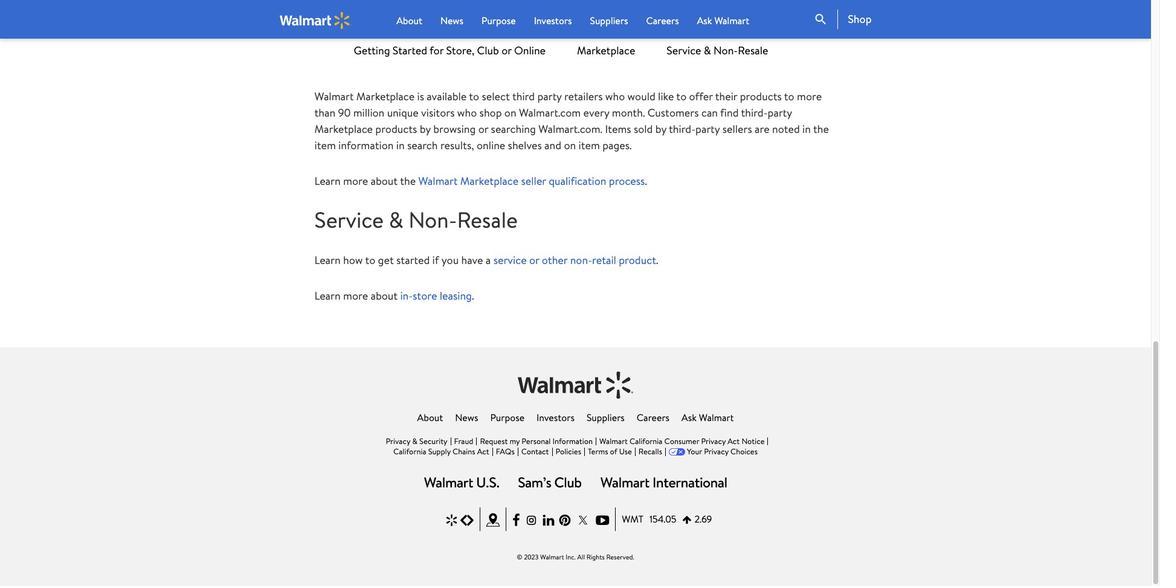Task type: locate. For each thing, give the bounding box(es) containing it.
1 horizontal spatial the
[[814, 122, 830, 137]]

0 vertical spatial service
[[667, 43, 702, 58]]

products up are
[[741, 89, 782, 104]]

walmart marketplace is available to select third party retailers who would like to offer their products to more than 90 million unique visitors who shop on walmart.com every month. customers can find third-party marketplace products by browsing or searching walmart.com. items sold by third-party sellers are noted in the item information in search results, online shelves and on item pages.
[[315, 89, 830, 153]]

0 vertical spatial investors
[[534, 14, 572, 27]]

1 vertical spatial purpose
[[491, 411, 525, 424]]

0 vertical spatial products
[[741, 89, 782, 104]]

you up the investors popup button at left
[[552, 0, 570, 9]]

0 vertical spatial service & non-resale
[[667, 43, 769, 58]]

2 logs image from the left
[[519, 478, 582, 488]]

service down agreement
[[667, 43, 702, 58]]

to left get
[[365, 253, 376, 268]]

0 horizontal spatial logs image
[[425, 478, 499, 488]]

suppliers down be
[[590, 14, 628, 27]]

ask walmart down "do" at top
[[698, 14, 750, 27]]

personal
[[522, 436, 551, 447]]

privacy right consumer
[[702, 436, 726, 447]]

investors
[[534, 14, 572, 27], [537, 411, 575, 424]]

to left "do" at top
[[719, 0, 729, 9]]

and
[[545, 138, 562, 153]]

or left its
[[357, 10, 367, 25]]

process
[[609, 174, 645, 189]]

service
[[494, 253, 527, 268]]

pages.
[[603, 138, 632, 153]]

0 horizontal spatial ask
[[682, 411, 697, 424]]

0 vertical spatial ask walmart link
[[698, 13, 750, 28]]

. down sold
[[645, 174, 648, 189]]

non- up the their
[[714, 43, 738, 58]]

about up security
[[418, 411, 443, 424]]

ask walmart
[[698, 14, 750, 27], [682, 411, 734, 424]]

& up get
[[389, 205, 404, 235]]

or down shop
[[479, 122, 489, 137]]

customers
[[648, 105, 699, 120]]

leasing
[[440, 288, 472, 303]]

careers link for fraud
[[637, 411, 670, 424]]

0 vertical spatial careers link
[[647, 13, 679, 28]]

privacy inside "walmart california consumer privacy act notice california supply chains act"
[[702, 436, 726, 447]]

0 horizontal spatial service
[[315, 205, 384, 235]]

ask up walmart california consumer privacy act notice "link"
[[682, 411, 697, 424]]

img 2 image
[[576, 513, 592, 529]]

1 vertical spatial products
[[376, 122, 417, 137]]

0 horizontal spatial by
[[420, 122, 431, 137]]

self-
[[315, 0, 337, 9]]

©
[[517, 553, 523, 563]]

1 vertical spatial non-
[[409, 205, 457, 235]]

ask walmart link up walmart california consumer privacy act notice "link"
[[682, 411, 734, 424]]

who
[[606, 89, 625, 104], [458, 105, 477, 120]]

0 vertical spatial &
[[704, 43, 712, 58]]

. down have at top left
[[472, 288, 474, 303]]

about
[[397, 14, 423, 27], [418, 411, 443, 424]]

about down information
[[371, 174, 398, 189]]

1 vertical spatial &
[[389, 205, 404, 235]]

service up how
[[315, 205, 384, 235]]

you
[[552, 0, 570, 9], [442, 253, 459, 268]]

ask walmart link for fraud
[[682, 411, 734, 424]]

item down "than"
[[315, 138, 336, 153]]

1 vertical spatial ask
[[682, 411, 697, 424]]

1 vertical spatial more
[[343, 174, 368, 189]]

0 vertical spatial ask
[[698, 14, 713, 27]]

1 vertical spatial news
[[456, 411, 479, 424]]

more up the noted on the right top
[[798, 89, 822, 104]]

product
[[619, 253, 657, 268]]

walmart inside ask walmart link
[[715, 14, 750, 27]]

policies
[[556, 446, 582, 457]]

or inside walmart marketplace is available to select third party retailers who would like to offer their products to more than 90 million unique visitors who shop on walmart.com every month. customers can find third-party marketplace products by browsing or searching walmart.com. items sold by third-party sellers are noted in the item information in search results, online shelves and on item pages.
[[479, 122, 489, 137]]

rights
[[587, 553, 605, 563]]

1 item from the left
[[315, 138, 336, 153]]

by right sold
[[656, 122, 667, 137]]

store
[[413, 288, 437, 303]]

in down 'unique'
[[397, 138, 405, 153]]

in
[[803, 122, 811, 137], [397, 138, 405, 153]]

ask
[[698, 14, 713, 27], [682, 411, 697, 424]]

1 horizontal spatial service
[[667, 43, 702, 58]]

careers down an
[[647, 14, 679, 27]]

0 horizontal spatial item
[[315, 138, 336, 153]]

suppliers for 'suppliers' link
[[587, 411, 625, 424]]

california
[[630, 436, 663, 447], [394, 446, 427, 457]]

more inside walmart marketplace is available to select third party retailers who would like to offer their products to more than 90 million unique visitors who shop on walmart.com every month. customers can find third-party marketplace products by browsing or searching walmart.com. items sold by third-party sellers are noted in the item information in search results, online shelves and on item pages.
[[798, 89, 822, 104]]

ask walmart for fraud
[[682, 411, 734, 424]]

0 horizontal spatial on
[[505, 105, 517, 120]]

0 vertical spatial resale
[[738, 43, 769, 58]]

0 horizontal spatial third-
[[669, 122, 696, 137]]

location image
[[487, 513, 500, 529]]

or inside self-registering your company does not guarantee you will be extended an agreement to do business with walmart or its subsidiaries.
[[357, 10, 367, 25]]

3 learn from the top
[[315, 288, 341, 303]]

1 horizontal spatial you
[[552, 0, 570, 9]]

purpose up the my on the left bottom
[[491, 411, 525, 424]]

1 horizontal spatial search
[[814, 12, 829, 27]]

1 horizontal spatial act
[[728, 436, 740, 447]]

information
[[553, 436, 593, 447]]

unique
[[387, 105, 419, 120]]

90
[[338, 105, 351, 120]]

2 vertical spatial .
[[472, 288, 474, 303]]

service
[[667, 43, 702, 58], [315, 205, 384, 235]]

ask walmart link for shop
[[698, 13, 750, 28]]

learn for learn more about
[[315, 288, 341, 303]]

for
[[430, 43, 444, 58]]

recalls link
[[639, 446, 663, 457]]

1 vertical spatial search
[[407, 138, 438, 153]]

careers link
[[647, 13, 679, 28], [637, 411, 670, 424]]

store,
[[447, 43, 475, 58]]

consumer
[[665, 436, 700, 447]]

2 vertical spatial learn
[[315, 288, 341, 303]]

item
[[315, 138, 336, 153], [579, 138, 600, 153]]

2 horizontal spatial .
[[657, 253, 659, 268]]

online
[[515, 43, 546, 58]]

shop link
[[838, 10, 872, 29]]

party up walmart.com
[[538, 89, 562, 104]]

non- up if
[[409, 205, 457, 235]]

1 vertical spatial who
[[458, 105, 477, 120]]

terms of use
[[588, 446, 632, 457]]

1 horizontal spatial by
[[656, 122, 667, 137]]

1 horizontal spatial service & non-resale
[[667, 43, 769, 58]]

resale down the learn more about the walmart marketplace seller qualification process .
[[457, 205, 518, 235]]

chains
[[453, 446, 476, 457]]

who up "month."
[[606, 89, 625, 104]]

select
[[482, 89, 510, 104]]

get
[[378, 253, 394, 268]]

company
[[414, 0, 456, 9]]

policies link
[[556, 446, 582, 457]]

ask down agreement
[[698, 14, 713, 27]]

service & non-resale up the their
[[667, 43, 769, 58]]

1 by from the left
[[420, 122, 431, 137]]

party up the noted on the right top
[[768, 105, 793, 120]]

1 vertical spatial ask walmart link
[[682, 411, 734, 424]]

1 vertical spatial you
[[442, 253, 459, 268]]

shelves
[[508, 138, 542, 153]]

act
[[728, 436, 740, 447], [477, 446, 490, 457]]

0 horizontal spatial party
[[538, 89, 562, 104]]

california right of
[[630, 436, 663, 447]]

1 horizontal spatial item
[[579, 138, 600, 153]]

0 vertical spatial non-
[[714, 43, 738, 58]]

item down walmart.com.
[[579, 138, 600, 153]]

its
[[369, 10, 380, 25]]

getting
[[354, 43, 390, 58]]

you inside self-registering your company does not guarantee you will be extended an agreement to do business with walmart or its subsidiaries.
[[552, 0, 570, 9]]

1 vertical spatial careers
[[637, 411, 670, 424]]

third- up are
[[742, 105, 768, 120]]

1 horizontal spatial third-
[[742, 105, 768, 120]]

0 vertical spatial on
[[505, 105, 517, 120]]

search left results,
[[407, 138, 438, 153]]

0 vertical spatial about
[[397, 14, 423, 27]]

1 vertical spatial about
[[418, 411, 443, 424]]

investors down will
[[534, 14, 572, 27]]

0 horizontal spatial service & non-resale
[[315, 205, 518, 235]]

more down information
[[343, 174, 368, 189]]

about left in-
[[371, 288, 398, 303]]

browsing
[[434, 122, 476, 137]]

1 horizontal spatial resale
[[738, 43, 769, 58]]

1 logs image from the left
[[425, 478, 499, 488]]

0 horizontal spatial non-
[[409, 205, 457, 235]]

0 vertical spatial news
[[441, 14, 464, 27]]

terms
[[588, 446, 609, 457]]

shop
[[849, 11, 872, 27]]

on down walmart.com.
[[564, 138, 576, 153]]

suppliers up terms of use "link"
[[587, 411, 625, 424]]

0 vertical spatial search
[[814, 12, 829, 27]]

0 horizontal spatial &
[[389, 205, 404, 235]]

california left supply
[[394, 446, 427, 457]]

1 horizontal spatial &
[[413, 436, 418, 447]]

products
[[741, 89, 782, 104], [376, 122, 417, 137]]

1 vertical spatial suppliers
[[587, 411, 625, 424]]

& up offer
[[704, 43, 712, 58]]

2 vertical spatial more
[[343, 288, 368, 303]]

your
[[688, 446, 703, 457]]

0 vertical spatial suppliers
[[590, 14, 628, 27]]

search inside walmart marketplace is available to select third party retailers who would like to offer their products to more than 90 million unique visitors who shop on walmart.com every month. customers can find third-party marketplace products by browsing or searching walmart.com. items sold by third-party sellers are noted in the item information in search results, online shelves and on item pages.
[[407, 138, 438, 153]]

1 vertical spatial .
[[657, 253, 659, 268]]

0 horizontal spatial resale
[[457, 205, 518, 235]]

1 about from the top
[[371, 174, 398, 189]]

party down can
[[696, 122, 720, 137]]

home image
[[280, 12, 351, 29]]

on up searching
[[505, 105, 517, 120]]

marketplace up million
[[357, 89, 415, 104]]

third- down customers
[[669, 122, 696, 137]]

act left notice
[[728, 436, 740, 447]]

registering
[[337, 0, 388, 9]]

non- inside the service & non-resale link
[[714, 43, 738, 58]]

news
[[441, 14, 464, 27], [456, 411, 479, 424]]

logs image
[[425, 478, 499, 488], [519, 478, 582, 488], [601, 478, 727, 488]]

started
[[397, 253, 430, 268]]

0 vertical spatial more
[[798, 89, 822, 104]]

marketplace down online
[[461, 174, 519, 189]]

1 horizontal spatial in
[[803, 122, 811, 137]]

0 vertical spatial about
[[371, 174, 398, 189]]

3 logs image from the left
[[601, 478, 727, 488]]

marketplace down 'suppliers' popup button at the right of page
[[577, 43, 636, 58]]

news down company
[[441, 14, 464, 27]]

resale
[[738, 43, 769, 58], [457, 205, 518, 235]]

service & non-resale up started
[[315, 205, 518, 235]]

0 vertical spatial learn
[[315, 174, 341, 189]]

does
[[459, 0, 481, 9]]

notice
[[742, 436, 765, 447]]

act right "chains"
[[477, 446, 490, 457]]

0 horizontal spatial who
[[458, 105, 477, 120]]

1 vertical spatial in
[[397, 138, 405, 153]]

2 about from the top
[[371, 288, 398, 303]]

by down visitors
[[420, 122, 431, 137]]

1 vertical spatial learn
[[315, 253, 341, 268]]

0 horizontal spatial the
[[400, 174, 416, 189]]

1 horizontal spatial non-
[[714, 43, 738, 58]]

who up browsing
[[458, 105, 477, 120]]

ask walmart link down "do" at top
[[698, 13, 750, 28]]

1 vertical spatial on
[[564, 138, 576, 153]]

investors up information on the bottom of page
[[537, 411, 575, 424]]

1 vertical spatial about
[[371, 288, 398, 303]]

sold
[[634, 122, 653, 137]]

about for the
[[371, 174, 398, 189]]

logs image down "chains"
[[425, 478, 499, 488]]

more down how
[[343, 288, 368, 303]]

purpose button
[[482, 13, 516, 28]]

or left "other"
[[530, 253, 540, 268]]

careers link down an
[[647, 13, 679, 28]]

careers up recalls
[[637, 411, 670, 424]]

suppliers button
[[590, 13, 628, 28]]

if
[[433, 253, 439, 268]]

more for learn how to get started if you have a
[[343, 288, 368, 303]]

1 vertical spatial careers link
[[637, 411, 670, 424]]

subsidiaries.
[[383, 10, 438, 25]]

purpose down 'not'
[[482, 14, 516, 27]]

other
[[542, 253, 568, 268]]

their
[[716, 89, 738, 104]]

ask walmart for shop
[[698, 14, 750, 27]]

0 vertical spatial careers
[[647, 14, 679, 27]]

marketplace link
[[577, 36, 636, 65]]

. right the retail
[[657, 253, 659, 268]]

0 vertical spatial you
[[552, 0, 570, 9]]

privacy left security
[[386, 436, 411, 447]]

logs image down recalls
[[601, 478, 727, 488]]

ask for fraud
[[682, 411, 697, 424]]

products down 'unique'
[[376, 122, 417, 137]]

1 horizontal spatial party
[[696, 122, 720, 137]]

linkedin image
[[543, 513, 555, 529]]

is
[[418, 89, 424, 104]]

& left security
[[413, 436, 418, 447]]

1 vertical spatial investors
[[537, 411, 575, 424]]

1 horizontal spatial products
[[741, 89, 782, 104]]

about down your
[[397, 14, 423, 27]]

2 item from the left
[[579, 138, 600, 153]]

third
[[513, 89, 535, 104]]

logs image down contact
[[519, 478, 582, 488]]

0 vertical spatial who
[[606, 89, 625, 104]]

resale down business
[[738, 43, 769, 58]]

0 vertical spatial ask walmart
[[698, 14, 750, 27]]

in right the noted on the right top
[[803, 122, 811, 137]]

to left select
[[469, 89, 480, 104]]

marketplace down its
[[315, 42, 431, 72]]

than
[[315, 105, 336, 120]]

0 vertical spatial third-
[[742, 105, 768, 120]]

sams club image
[[461, 513, 474, 529]]

facebook image
[[513, 513, 520, 529]]

2 learn from the top
[[315, 253, 341, 268]]

careers link up recalls
[[637, 411, 670, 424]]

results,
[[441, 138, 474, 153]]

2.69
[[695, 513, 713, 526]]

1 horizontal spatial .
[[645, 174, 648, 189]]

1 learn from the top
[[315, 174, 341, 189]]

more
[[798, 89, 822, 104], [343, 174, 368, 189], [343, 288, 368, 303]]

1 horizontal spatial ask
[[698, 14, 713, 27]]

0 horizontal spatial act
[[477, 446, 490, 457]]

news up fraud link
[[456, 411, 479, 424]]

security
[[420, 436, 448, 447]]

2 vertical spatial party
[[696, 122, 720, 137]]

0 horizontal spatial search
[[407, 138, 438, 153]]

suppliers link
[[587, 411, 625, 424]]

on
[[505, 105, 517, 120], [564, 138, 576, 153]]

0 vertical spatial purpose
[[482, 14, 516, 27]]

ask walmart up walmart california consumer privacy act notice "link"
[[682, 411, 734, 424]]

search left shop link
[[814, 12, 829, 27]]

searching
[[491, 122, 536, 137]]

0 vertical spatial the
[[814, 122, 830, 137]]

1 horizontal spatial logs image
[[519, 478, 582, 488]]

you right if
[[442, 253, 459, 268]]



Task type: describe. For each thing, give the bounding box(es) containing it.
a
[[486, 253, 491, 268]]

instagram image
[[525, 513, 538, 529]]

getting started for store, club or online
[[354, 43, 546, 58]]

contact link
[[522, 446, 549, 457]]

extended
[[605, 0, 649, 9]]

1 vertical spatial service & non-resale
[[315, 205, 518, 235]]

online
[[477, 138, 506, 153]]

investors button
[[534, 13, 572, 28]]

learn how to get started if you have a service or other non-retail product .
[[315, 253, 659, 268]]

in-store leasing link
[[401, 288, 472, 303]]

news for news dropdown button
[[441, 14, 464, 27]]

every
[[584, 105, 610, 120]]

about link
[[418, 411, 443, 424]]

investors for investors link
[[537, 411, 575, 424]]

0 vertical spatial party
[[538, 89, 562, 104]]

privacy & security
[[386, 436, 448, 447]]

walmart.com.
[[539, 122, 603, 137]]

walmart inside walmart marketplace is available to select third party retailers who would like to offer their products to more than 90 million unique visitors who shop on walmart.com every month. customers can find third-party marketplace products by browsing or searching walmart.com. items sold by third-party sellers are noted in the item information in search results, online shelves and on item pages.
[[315, 89, 354, 104]]

faqs link
[[496, 446, 515, 457]]

2 by from the left
[[656, 122, 667, 137]]

qualification
[[549, 174, 607, 189]]

purpose for purpose dropdown button
[[482, 14, 516, 27]]

in-
[[401, 288, 413, 303]]

news link
[[456, 411, 479, 424]]

your privacy choices
[[688, 446, 758, 457]]

1 horizontal spatial on
[[564, 138, 576, 153]]

1 vertical spatial the
[[400, 174, 416, 189]]

request
[[480, 436, 508, 447]]

1 vertical spatial resale
[[457, 205, 518, 235]]

all
[[578, 553, 585, 563]]

careers link for shop
[[647, 13, 679, 28]]

2 horizontal spatial party
[[768, 105, 793, 120]]

month.
[[612, 105, 645, 120]]

ask for shop
[[698, 14, 713, 27]]

with
[[788, 0, 808, 9]]

wmt
[[622, 513, 644, 526]]

walmart inside self-registering your company does not guarantee you will be extended an agreement to do business with walmart or its subsidiaries.
[[315, 10, 354, 25]]

sellers
[[723, 122, 753, 137]]

seller
[[521, 174, 547, 189]]

my
[[510, 436, 520, 447]]

0 horizontal spatial california
[[394, 446, 427, 457]]

more for walmart marketplace is available to select third party retailers who would like to offer their products to more than 90 million unique visitors who shop on walmart.com every month. customers can find third-party marketplace products by browsing or searching walmart.com. items sold by third-party sellers are noted in the item information in search results, online shelves and on item pages.
[[343, 174, 368, 189]]

0 horizontal spatial in
[[397, 138, 405, 153]]

the inside walmart marketplace is available to select third party retailers who would like to offer their products to more than 90 million unique visitors who shop on walmart.com every month. customers can find third-party marketplace products by browsing or searching walmart.com. items sold by third-party sellers are noted in the item information in search results, online shelves and on item pages.
[[814, 122, 830, 137]]

1 vertical spatial third-
[[669, 122, 696, 137]]

learn for learn more about the
[[315, 174, 341, 189]]

like
[[659, 89, 674, 104]]

walmart.com
[[519, 105, 581, 120]]

to inside self-registering your company does not guarantee you will be extended an agreement to do business with walmart or its subsidiaries.
[[719, 0, 729, 9]]

or right the club
[[502, 43, 512, 58]]

have
[[462, 253, 483, 268]]

wmt 154.05
[[622, 513, 677, 526]]

guarantee
[[502, 0, 550, 9]]

california supply chains act link
[[394, 446, 490, 457]]

will
[[572, 0, 588, 9]]

are
[[755, 122, 770, 137]]

about for about dropdown button
[[397, 14, 423, 27]]

walmart marketplace seller qualification process link
[[419, 174, 645, 189]]

supply
[[428, 446, 451, 457]]

to right the like
[[677, 89, 687, 104]]

your
[[390, 0, 411, 9]]

privacy & security link
[[386, 436, 448, 447]]

youtube play image
[[596, 513, 610, 529]]

find
[[721, 105, 739, 120]]

0 vertical spatial in
[[803, 122, 811, 137]]

news button
[[441, 13, 464, 28]]

0 vertical spatial .
[[645, 174, 648, 189]]

purpose link
[[491, 411, 525, 424]]

careers for shop
[[647, 14, 679, 27]]

2023
[[524, 553, 539, 563]]

0 horizontal spatial products
[[376, 122, 417, 137]]

non-
[[571, 253, 593, 268]]

your privacy choices link
[[688, 446, 758, 457]]

walmart california consumer privacy act notice california supply chains act
[[394, 436, 765, 457]]

walmart california consumer privacy act notice link
[[600, 436, 765, 447]]

about for in-
[[371, 288, 398, 303]]

2 vertical spatial &
[[413, 436, 418, 447]]

would
[[628, 89, 656, 104]]

to up the noted on the right top
[[785, 89, 795, 104]]

0 horizontal spatial .
[[472, 288, 474, 303]]

purpose for purpose link
[[491, 411, 525, 424]]

million
[[354, 105, 385, 120]]

how
[[343, 253, 363, 268]]

an
[[651, 0, 662, 9]]

1 horizontal spatial who
[[606, 89, 625, 104]]

self-registering your company does not guarantee you will be extended an agreement to do business with walmart or its subsidiaries.
[[315, 0, 808, 25]]

resale inside the service & non-resale link
[[738, 43, 769, 58]]

started
[[393, 43, 428, 58]]

arrow up image
[[683, 515, 692, 525]]

about button
[[397, 13, 423, 28]]

154.05
[[650, 513, 677, 526]]

about for about link
[[418, 411, 443, 424]]

fraud
[[454, 436, 474, 447]]

inc.
[[566, 553, 576, 563]]

available
[[427, 89, 467, 104]]

investors for the investors popup button at left
[[534, 14, 572, 27]]

request my personal information
[[480, 436, 593, 447]]

privacy right the your
[[705, 446, 729, 457]]

pinterest image
[[560, 513, 571, 529]]

information
[[339, 138, 394, 153]]

learn more about in-store leasing .
[[315, 288, 474, 303]]

0 horizontal spatial you
[[442, 253, 459, 268]]

be
[[590, 0, 602, 9]]

service & non-resale link
[[667, 36, 769, 65]]

visitors
[[421, 105, 455, 120]]

suppliers for 'suppliers' popup button at the right of page
[[590, 14, 628, 27]]

contact
[[522, 446, 549, 457]]

1 vertical spatial service
[[315, 205, 384, 235]]

spark image
[[445, 513, 459, 529]]

faqs
[[496, 446, 515, 457]]

walmart inside "walmart california consumer privacy act notice california supply chains act"
[[600, 436, 628, 447]]

careers for fraud
[[637, 411, 670, 424]]

agreement
[[665, 0, 716, 9]]

investors link
[[537, 411, 575, 424]]

1 horizontal spatial california
[[630, 436, 663, 447]]

walmart logo dark image
[[518, 372, 634, 399]]

news for news link
[[456, 411, 479, 424]]

noted
[[773, 122, 800, 137]]

terms of use link
[[588, 446, 632, 457]]

getting started for store, club or online link
[[354, 36, 546, 65]]

learn for learn how to get started if you have a
[[315, 253, 341, 268]]

club
[[477, 43, 499, 58]]

retailers
[[565, 89, 603, 104]]

choices
[[731, 446, 758, 457]]

marketplace down the 90
[[315, 122, 373, 137]]



Task type: vqa. For each thing, say whether or not it's contained in the screenshot.
Integrity
no



